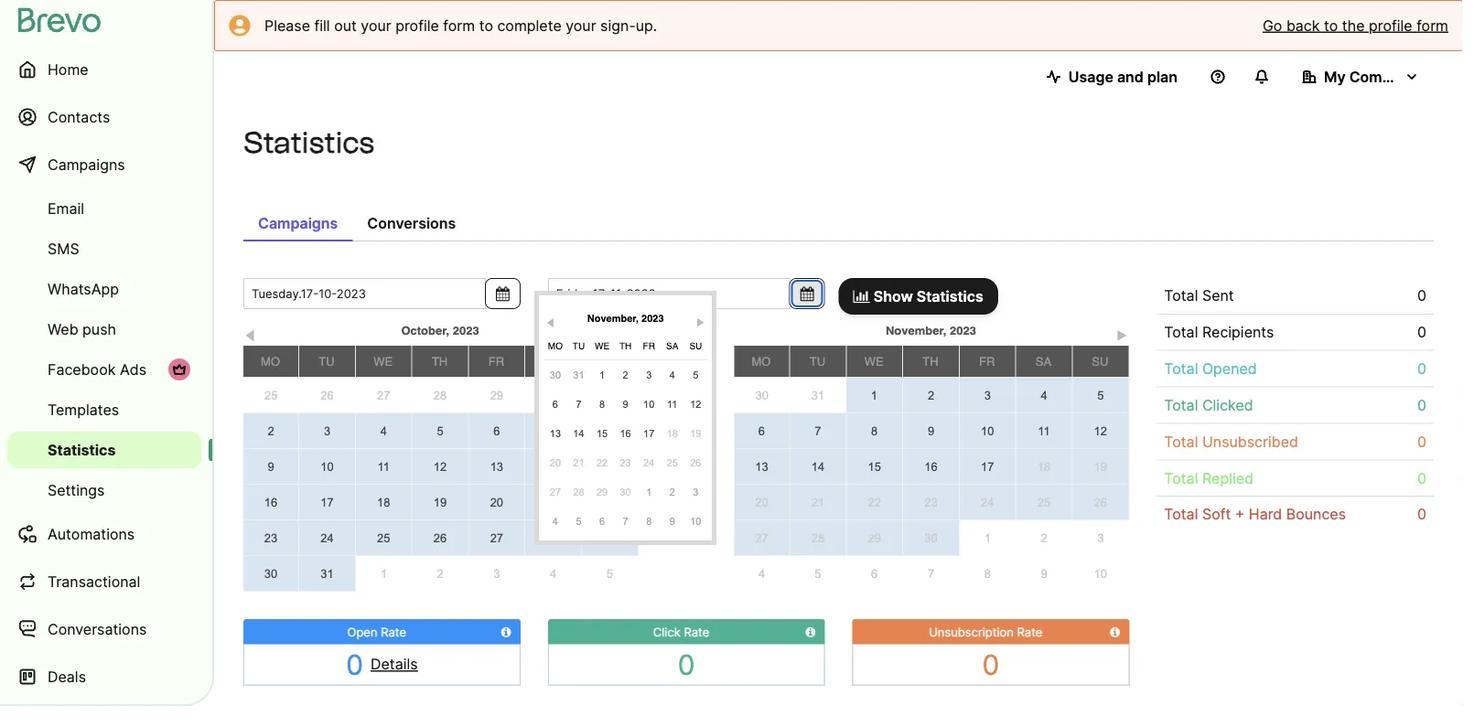 Task type: describe. For each thing, give the bounding box(es) containing it.
please fill out your profile form to complete your sign-up.
[[265, 16, 657, 34]]

11 link for 24 link related to the topmost "16" link 18 link
[[665, 392, 681, 417]]

unsubscription
[[929, 625, 1014, 639]]

0 horizontal spatial 14
[[547, 460, 560, 474]]

conversations link
[[7, 608, 201, 652]]

0 horizontal spatial 20 link
[[469, 485, 525, 520]]

total for total recipients
[[1165, 323, 1199, 341]]

0 horizontal spatial 17 link
[[299, 485, 355, 520]]

0 for total replied
[[1418, 469, 1427, 487]]

facebook ads link
[[7, 352, 201, 388]]

total recipients
[[1165, 323, 1275, 341]]

usage
[[1069, 68, 1114, 86]]

16 for "16" link to the middle the 15 'link'
[[925, 460, 938, 474]]

13 link for "16" link to the middle the 15 'link' 21 link
[[735, 449, 790, 484]]

conversions
[[367, 214, 456, 232]]

23 link for the topmost "16" link
[[618, 450, 634, 476]]

unsubscription rate
[[929, 625, 1043, 639]]

0 horizontal spatial 24
[[321, 531, 334, 545]]

email
[[48, 200, 84, 217]]

17 for 24 link related to the topmost "16" link
[[644, 428, 655, 439]]

statistics link
[[7, 432, 201, 469]]

october, 2023 link
[[299, 319, 582, 341]]

web push
[[48, 320, 116, 338]]

open
[[347, 625, 378, 639]]

total clicked
[[1165, 396, 1254, 414]]

fr for november, 2023 "link" corresponding to "16" link to the middle
[[980, 355, 995, 368]]

0 horizontal spatial 12
[[434, 460, 447, 474]]

push
[[82, 320, 116, 338]]

total for total replied
[[1165, 469, 1199, 487]]

sms link
[[7, 231, 201, 267]]

total replied
[[1165, 469, 1254, 487]]

settings
[[48, 481, 105, 499]]

2 horizontal spatial 20
[[755, 496, 769, 509]]

october, 2023
[[401, 324, 479, 337]]

14 for "16" link to the middle the 15 'link' 21 link
[[812, 460, 825, 474]]

company
[[1350, 68, 1418, 86]]

replied
[[1203, 469, 1254, 487]]

clicked
[[1203, 396, 1254, 414]]

19 link for 24 link related to the topmost "16" link 12 link
[[688, 421, 704, 447]]

templates
[[48, 401, 119, 419]]

31 link for november, 2023 "link" for the topmost "16" link
[[571, 362, 587, 388]]

usage and plan button
[[1032, 59, 1193, 95]]

2 vertical spatial 16
[[264, 496, 278, 509]]

transactional link
[[7, 560, 201, 604]]

conversions link
[[353, 205, 471, 242]]

2 vertical spatial 31
[[321, 567, 334, 581]]

go
[[1263, 16, 1283, 34]]

sa for the october, 2023 link
[[545, 355, 561, 368]]

conversations
[[48, 621, 147, 638]]

+
[[1236, 506, 1245, 524]]

0 horizontal spatial 21
[[547, 496, 560, 509]]

web
[[48, 320, 78, 338]]

we for november, 2023 "link" for the topmost "16" link
[[595, 341, 610, 352]]

info circle image for unsubscription rate
[[1110, 627, 1121, 638]]

24 link for "16" link to the middle
[[960, 485, 1016, 520]]

november, for "16" link to the middle
[[886, 324, 947, 337]]

0 for total recipients
[[1418, 323, 1427, 341]]

From text field
[[243, 278, 486, 309]]

usage and plan
[[1069, 68, 1178, 86]]

th for 12 link to the left
[[432, 355, 448, 368]]

info circle image
[[806, 627, 816, 638]]

transactional
[[48, 573, 140, 591]]

◀ link for 30
[[544, 313, 558, 329]]

bounces
[[1287, 506, 1347, 524]]

2 horizontal spatial mo
[[752, 355, 771, 368]]

sa for november, 2023 "link" corresponding to "16" link to the middle
[[1036, 355, 1052, 368]]

go back to the profile form
[[1263, 16, 1449, 34]]

1 horizontal spatial 12
[[690, 399, 702, 410]]

november, 2023 link for "16" link to the middle
[[790, 319, 1073, 341]]

18 link for 24 link related to the topmost "16" link
[[665, 421, 681, 447]]

2023 for 13 link related to "16" link to the middle the 15 'link' 21 link
[[950, 324, 977, 337]]

0 horizontal spatial 20
[[490, 496, 504, 509]]

0 vertical spatial 24
[[644, 457, 655, 469]]

0 details
[[346, 649, 418, 682]]

up.
[[636, 16, 657, 34]]

tu for november, 2023 "link" for the topmost "16" link
[[573, 341, 585, 352]]

unsubscribed
[[1203, 433, 1299, 451]]

2 vertical spatial 11
[[378, 460, 390, 474]]

home
[[48, 60, 88, 78]]

automations
[[48, 525, 135, 543]]

home link
[[7, 48, 201, 92]]

contacts link
[[7, 95, 201, 139]]

0 vertical spatial campaigns link
[[7, 143, 201, 187]]

2 vertical spatial 24 link
[[299, 521, 355, 556]]

0 horizontal spatial 17
[[321, 496, 334, 509]]

15 link for the topmost "16" link
[[594, 421, 610, 447]]

hard
[[1249, 506, 1283, 524]]

complete
[[497, 16, 562, 34]]

templates link
[[7, 392, 201, 428]]

19 link for 12 link for "16" link to the middle's 24 link
[[1073, 449, 1129, 484]]

su for november, 2023 "link" for the topmost "16" link
[[690, 341, 702, 352]]

0 for total clicked
[[1418, 396, 1427, 414]]

deals
[[48, 668, 86, 686]]

statistics inside show statistics button
[[917, 287, 984, 305]]

2 vertical spatial 16 link
[[243, 485, 299, 520]]

2 vertical spatial 23 link
[[243, 521, 299, 556]]

fr for november, 2023 "link" for the topmost "16" link
[[643, 341, 655, 352]]

20 link for the topmost "16" link the 15 'link''s 21 link 13 link
[[548, 450, 564, 476]]

22 link for 20 link related to the topmost "16" link the 15 'link''s 21 link 13 link
[[594, 450, 610, 476]]

0 horizontal spatial 19 link
[[413, 485, 468, 520]]

0 vertical spatial campaigns
[[48, 156, 125, 173]]

2 vertical spatial 18 link
[[356, 485, 412, 520]]

23 link for "16" link to the middle
[[904, 485, 959, 520]]

my
[[1325, 68, 1346, 86]]

sms
[[48, 240, 79, 258]]

0 horizontal spatial 11 link
[[356, 449, 412, 484]]

total for total unsubscribed
[[1165, 433, 1199, 451]]

we for the october, 2023 link
[[374, 355, 393, 368]]

13 for 13 link related to "16" link to the middle the 15 'link' 21 link
[[755, 460, 769, 474]]

11 link for 18 link corresponding to "16" link to the middle's 24 link
[[1017, 414, 1072, 449]]

18 for 24 link related to the topmost "16" link 12 link
[[667, 428, 678, 439]]

click
[[653, 625, 681, 639]]

contacts
[[48, 108, 110, 126]]

facebook
[[48, 361, 116, 379]]

whatsapp link
[[7, 271, 201, 308]]

21 link for the topmost "16" link the 15 'link'
[[571, 450, 587, 476]]

16 for the topmost "16" link the 15 'link'
[[620, 428, 631, 439]]

14 link for 13 link related to "16" link to the middle the 15 'link' 21 link
[[790, 449, 846, 484]]

23 for the topmost "16" link
[[620, 457, 631, 469]]

1 vertical spatial 16 link
[[904, 449, 959, 484]]

1 horizontal spatial 20
[[550, 457, 561, 469]]

0 horizontal spatial 31 link
[[299, 557, 355, 591]]

total opened
[[1165, 360, 1258, 378]]

0 for total opened
[[1418, 360, 1427, 378]]

0 horizontal spatial 13 link
[[469, 449, 525, 484]]

su for the october, 2023 link
[[601, 355, 618, 368]]

info circle image for open rate
[[501, 627, 511, 638]]

total unsubscribed
[[1165, 433, 1299, 451]]

total for total sent
[[1165, 287, 1199, 305]]

rate for click rate
[[684, 625, 710, 639]]

fr for the october, 2023 link
[[489, 355, 504, 368]]

14 link for the topmost "16" link the 15 'link''s 21 link 13 link
[[571, 421, 587, 447]]

0 horizontal spatial 12 link
[[413, 449, 468, 484]]

1 horizontal spatial campaigns
[[258, 214, 338, 232]]

plan
[[1148, 68, 1178, 86]]

we for november, 2023 "link" corresponding to "16" link to the middle
[[865, 355, 884, 368]]

15 link for "16" link to the middle
[[847, 449, 903, 484]]

october,
[[401, 324, 450, 337]]

1 vertical spatial campaigns link
[[243, 205, 353, 242]]

▶ link for november, 2023 "link" corresponding to "16" link to the middle
[[1116, 325, 1129, 343]]

0 horizontal spatial 2023
[[453, 324, 479, 337]]

sent
[[1203, 287, 1235, 305]]

18 for 12 link for "16" link to the middle's 24 link
[[1038, 460, 1051, 474]]

sa for november, 2023 "link" for the topmost "16" link
[[666, 341, 679, 352]]

statistics inside statistics link
[[48, 441, 116, 459]]



Task type: locate. For each thing, give the bounding box(es) containing it.
4
[[670, 369, 675, 381], [1041, 389, 1048, 402], [381, 424, 387, 438], [553, 516, 558, 527], [759, 567, 766, 581], [550, 567, 557, 581]]

25
[[265, 389, 278, 403], [667, 457, 678, 469], [1038, 496, 1051, 509], [377, 531, 390, 545]]

24 link for the topmost "16" link
[[641, 450, 657, 476]]

30
[[550, 369, 561, 381], [547, 389, 560, 403], [756, 389, 769, 403], [620, 487, 631, 498], [925, 531, 938, 545], [264, 567, 278, 581]]

total sent
[[1165, 287, 1235, 305]]

3 link
[[641, 362, 657, 388], [960, 378, 1016, 413], [299, 414, 355, 448], [688, 480, 704, 505], [1073, 521, 1129, 556], [469, 557, 525, 592]]

18 link
[[665, 421, 681, 447], [1017, 449, 1072, 484], [356, 485, 412, 520]]

1 horizontal spatial 13 link
[[548, 421, 564, 447]]

2 horizontal spatial 16
[[925, 460, 938, 474]]

show statistics
[[870, 287, 984, 305]]

1 horizontal spatial 31
[[573, 369, 585, 381]]

deals link
[[7, 655, 201, 699]]

0 horizontal spatial ◀
[[244, 329, 256, 343]]

and
[[1118, 68, 1144, 86]]

2 rate from the left
[[684, 625, 710, 639]]

total left replied
[[1165, 469, 1199, 487]]

rate right the click
[[684, 625, 710, 639]]

1 horizontal spatial 24
[[644, 457, 655, 469]]

2 link
[[618, 362, 634, 388], [904, 378, 959, 413], [243, 414, 299, 448], [665, 480, 681, 505], [1016, 521, 1073, 556], [412, 557, 469, 592]]

2 horizontal spatial sa
[[1036, 355, 1052, 368]]

21 for 13 link related to "16" link to the middle the 15 'link' 21 link 20 link
[[812, 496, 825, 509]]

1 horizontal spatial 19 link
[[688, 421, 704, 447]]

1 vertical spatial 17
[[981, 460, 995, 474]]

profile right out
[[396, 16, 439, 34]]

31 for november, 2023 "link" for the topmost "16" link
[[573, 369, 585, 381]]

19 for 24 link related to the topmost "16" link 12 link
[[690, 428, 702, 439]]

1 horizontal spatial tu
[[573, 341, 585, 352]]

1 vertical spatial 23 link
[[904, 485, 959, 520]]

1 horizontal spatial statistics
[[243, 125, 375, 160]]

2 horizontal spatial 23 link
[[904, 485, 959, 520]]

2 horizontal spatial 11 link
[[1017, 414, 1072, 449]]

go back to the profile form link
[[1263, 15, 1449, 37]]

november, 2023 ▶ for november, 2023 "link" corresponding to "16" link to the middle
[[886, 324, 1128, 343]]

1 total from the top
[[1165, 287, 1199, 305]]

november, 2023 link for the topmost "16" link
[[567, 308, 684, 330]]

november, 2023 ▶ down to 'text box' on the top of page
[[587, 313, 705, 329]]

2 horizontal spatial 17
[[981, 460, 995, 474]]

1 horizontal spatial ▶ link
[[1116, 325, 1129, 343]]

2 to from the left
[[1325, 16, 1339, 34]]

2 calendar image from the left
[[801, 287, 814, 301]]

2 horizontal spatial 11
[[1038, 424, 1051, 438]]

1 horizontal spatial 2023
[[642, 313, 664, 324]]

mo for ◀ link for 30
[[548, 341, 563, 352]]

your
[[361, 16, 392, 34], [566, 16, 596, 34]]

12
[[690, 399, 702, 410], [1094, 424, 1108, 438], [434, 460, 447, 474]]

your right out
[[361, 16, 392, 34]]

we down the october, 2023 link
[[374, 355, 393, 368]]

the
[[1343, 16, 1365, 34]]

2 profile from the left
[[1369, 16, 1413, 34]]

◀
[[546, 319, 555, 329], [244, 329, 256, 343]]

2 horizontal spatial 2023
[[950, 324, 977, 337]]

open rate
[[347, 625, 406, 639]]

1 horizontal spatial 21
[[573, 457, 585, 469]]

21 link for "16" link to the middle the 15 'link'
[[790, 485, 846, 520]]

17 link
[[641, 421, 657, 447], [960, 449, 1016, 484], [299, 485, 355, 520]]

14 for the topmost "16" link the 15 'link''s 21 link
[[573, 428, 585, 439]]

3
[[646, 369, 652, 381], [985, 389, 991, 402], [324, 424, 331, 438], [693, 487, 699, 498], [1098, 532, 1104, 545], [494, 567, 500, 581]]

22
[[597, 457, 608, 469], [603, 496, 617, 509], [868, 496, 881, 509]]

5 total from the top
[[1165, 433, 1199, 451]]

details
[[371, 656, 418, 674]]

bar chart image
[[854, 289, 870, 304]]

0 horizontal spatial 16 link
[[243, 485, 299, 520]]

total for total opened
[[1165, 360, 1199, 378]]

2 horizontal spatial 21
[[812, 496, 825, 509]]

5
[[693, 369, 699, 381], [1098, 389, 1104, 402], [437, 424, 444, 438], [576, 516, 582, 527], [815, 567, 822, 581], [607, 567, 613, 581]]

31 link
[[571, 362, 587, 388], [790, 378, 847, 413], [299, 557, 355, 591]]

13 link for the topmost "16" link the 15 'link''s 21 link
[[548, 421, 564, 447]]

2 horizontal spatial th
[[923, 355, 939, 368]]

my company button
[[1288, 59, 1434, 95]]

To text field
[[548, 278, 791, 309]]

total for total soft + hard bounces
[[1165, 506, 1199, 524]]

2 horizontal spatial 13 link
[[735, 449, 790, 484]]

0 for total soft + hard bounces
[[1418, 506, 1427, 524]]

28 link
[[412, 378, 469, 413], [571, 480, 587, 505], [526, 521, 581, 556], [790, 521, 846, 556]]

1 calendar image from the left
[[496, 287, 510, 301]]

1 vertical spatial 18
[[1038, 460, 1051, 474]]

rate right unsubscription
[[1018, 625, 1043, 639]]

total soft + hard bounces
[[1165, 506, 1347, 524]]

14 link
[[571, 421, 587, 447], [526, 449, 581, 484], [790, 449, 846, 484]]

1 vertical spatial 24
[[981, 496, 995, 509]]

12 link for "16" link to the middle's 24 link
[[1073, 414, 1129, 449]]

we down to 'text box' on the top of page
[[595, 341, 610, 352]]

we down bar chart 'image'
[[865, 355, 884, 368]]

23 for "16" link to the middle
[[925, 496, 938, 509]]

november, down to 'text box' on the top of page
[[587, 313, 639, 324]]

2 horizontal spatial 24
[[981, 496, 995, 509]]

1 horizontal spatial th
[[620, 341, 632, 352]]

rate for unsubscription rate
[[1018, 625, 1043, 639]]

1 horizontal spatial su
[[690, 341, 702, 352]]

22 link
[[594, 450, 610, 476], [582, 485, 638, 520], [847, 485, 903, 520]]

20 link for 13 link related to "16" link to the middle the 15 'link' 21 link
[[735, 485, 790, 520]]

2 your from the left
[[566, 16, 596, 34]]

fr down show statistics
[[980, 355, 995, 368]]

19 for 12 link for "16" link to the middle's 24 link
[[1094, 460, 1108, 474]]

form for the
[[1417, 16, 1449, 34]]

2 horizontal spatial 12
[[1094, 424, 1108, 438]]

1 horizontal spatial 23 link
[[618, 450, 634, 476]]

1 vertical spatial 24 link
[[960, 485, 1016, 520]]

2 horizontal spatial we
[[865, 355, 884, 368]]

2023
[[642, 313, 664, 324], [453, 324, 479, 337], [950, 324, 977, 337]]

back
[[1287, 16, 1320, 34]]

23
[[620, 457, 631, 469], [925, 496, 938, 509], [264, 531, 278, 545]]

2 vertical spatial 12
[[434, 460, 447, 474]]

info circle image
[[501, 627, 511, 638], [1110, 627, 1121, 638]]

total left the sent
[[1165, 287, 1199, 305]]

12 link
[[688, 392, 704, 417], [1073, 414, 1129, 449], [413, 449, 468, 484]]

calendar image up the october, 2023 link
[[496, 287, 510, 301]]

◀ for 25
[[244, 329, 256, 343]]

web push link
[[7, 311, 201, 348]]

23 link
[[618, 450, 634, 476], [904, 485, 959, 520], [243, 521, 299, 556]]

0 vertical spatial 19
[[690, 428, 702, 439]]

7 link
[[571, 392, 587, 417], [526, 414, 581, 448], [790, 414, 846, 448], [618, 509, 634, 535], [903, 557, 960, 591]]

november, 2023 ▶ down show statistics
[[886, 324, 1128, 343]]

27 link
[[356, 378, 412, 413], [548, 480, 564, 505], [469, 521, 525, 556], [735, 521, 790, 556]]

1 horizontal spatial profile
[[1369, 16, 1413, 34]]

0 horizontal spatial 11
[[378, 460, 390, 474]]

0 for total unsubscribed
[[1418, 433, 1427, 451]]

rate right the open
[[381, 625, 406, 639]]

show statistics button
[[839, 278, 998, 315]]

11 for the topmost "16" link
[[667, 399, 678, 410]]

su for november, 2023 "link" corresponding to "16" link to the middle
[[1092, 355, 1109, 368]]

tu for the october, 2023 link
[[319, 355, 335, 368]]

0 horizontal spatial 13
[[490, 460, 504, 474]]

1 vertical spatial 19 link
[[1073, 449, 1129, 484]]

1 form from the left
[[443, 16, 475, 34]]

1 to from the left
[[479, 16, 493, 34]]

3 rate from the left
[[1018, 625, 1043, 639]]

soft
[[1203, 506, 1231, 524]]

profile for the
[[1369, 16, 1413, 34]]

0 horizontal spatial ▶
[[697, 319, 705, 329]]

◀ link
[[544, 313, 558, 329], [243, 325, 257, 343]]

0 horizontal spatial fr
[[489, 355, 504, 368]]

campaigns
[[48, 156, 125, 173], [258, 214, 338, 232]]

18
[[667, 428, 678, 439], [1038, 460, 1051, 474], [377, 496, 390, 509]]

left___rvooi image
[[172, 362, 187, 377]]

th down to 'text box' on the top of page
[[620, 341, 632, 352]]

0 horizontal spatial ▶ link
[[694, 313, 708, 329]]

0 for total sent
[[1418, 287, 1427, 305]]

17 link for "16" link to the middle's 24 link
[[960, 449, 1016, 484]]

0 vertical spatial 31
[[573, 369, 585, 381]]

17
[[644, 428, 655, 439], [981, 460, 995, 474], [321, 496, 334, 509]]

▶ for ▶ link associated with november, 2023 "link" corresponding to "16" link to the middle
[[1117, 329, 1128, 343]]

2 form from the left
[[1417, 16, 1449, 34]]

0 horizontal spatial november,
[[587, 313, 639, 324]]

total left soft
[[1165, 506, 1199, 524]]

4 total from the top
[[1165, 396, 1199, 414]]

1 vertical spatial 19
[[1094, 460, 1108, 474]]

18 link for "16" link to the middle's 24 link
[[1017, 449, 1072, 484]]

calendar image
[[496, 287, 510, 301], [801, 287, 814, 301]]

recipients
[[1203, 323, 1275, 341]]

1 horizontal spatial fr
[[643, 341, 655, 352]]

1 horizontal spatial to
[[1325, 16, 1339, 34]]

2 total from the top
[[1165, 323, 1199, 341]]

email link
[[7, 190, 201, 227]]

we
[[595, 341, 610, 352], [374, 355, 393, 368], [865, 355, 884, 368]]

1 rate from the left
[[381, 625, 406, 639]]

17 for "16" link to the middle's 24 link
[[981, 460, 995, 474]]

fr down the october, 2023 link
[[489, 355, 504, 368]]

7
[[576, 399, 582, 410], [550, 424, 557, 438], [815, 424, 822, 438], [623, 516, 629, 527], [928, 567, 935, 581]]

9
[[623, 399, 629, 410], [928, 424, 935, 438], [268, 460, 274, 474], [670, 516, 675, 527], [1041, 567, 1048, 581]]

2023 down show statistics
[[950, 324, 977, 337]]

total down the total clicked
[[1165, 433, 1199, 451]]

2 info circle image from the left
[[1110, 627, 1121, 638]]

◀ link for 25
[[243, 325, 257, 343]]

1 your from the left
[[361, 16, 392, 34]]

0 horizontal spatial 18
[[377, 496, 390, 509]]

0 horizontal spatial sa
[[545, 355, 561, 368]]

opened
[[1203, 360, 1258, 378]]

november, down show statistics button
[[886, 324, 947, 337]]

to left complete
[[479, 16, 493, 34]]

2 horizontal spatial 20 link
[[735, 485, 790, 520]]

0 horizontal spatial we
[[374, 355, 393, 368]]

november, 2023 ▶ for november, 2023 "link" for the topmost "16" link
[[587, 313, 705, 329]]

2023 right the october, at the top
[[453, 324, 479, 337]]

0 horizontal spatial november, 2023 ▶
[[587, 313, 705, 329]]

total up the total clicked
[[1165, 360, 1199, 378]]

to left the
[[1325, 16, 1339, 34]]

2 horizontal spatial 19
[[1094, 460, 1108, 474]]

facebook ads
[[48, 361, 146, 379]]

whatsapp
[[48, 280, 119, 298]]

out
[[334, 16, 357, 34]]

1 profile from the left
[[396, 16, 439, 34]]

2 vertical spatial 23
[[264, 531, 278, 545]]

0 horizontal spatial campaigns
[[48, 156, 125, 173]]

1 horizontal spatial november,
[[886, 324, 947, 337]]

rate for open rate
[[381, 625, 406, 639]]

show
[[874, 287, 913, 305]]

1 vertical spatial statistics
[[917, 287, 984, 305]]

sign-
[[601, 16, 636, 34]]

31 link for november, 2023 "link" corresponding to "16" link to the middle
[[790, 378, 847, 413]]

0 horizontal spatial 19
[[434, 496, 447, 509]]

31 for november, 2023 "link" corresponding to "16" link to the middle
[[812, 389, 825, 403]]

form for your
[[443, 16, 475, 34]]

▶ for november, 2023 "link" for the topmost "16" link ▶ link
[[697, 319, 705, 329]]

17 link for 24 link related to the topmost "16" link
[[641, 421, 657, 447]]

13 for the topmost "16" link the 15 'link''s 21 link 13 link
[[550, 428, 561, 439]]

1 horizontal spatial 16
[[620, 428, 631, 439]]

1 horizontal spatial 11
[[667, 399, 678, 410]]

21 for 20 link related to the topmost "16" link the 15 'link''s 21 link 13 link
[[573, 457, 585, 469]]

11 link
[[665, 392, 681, 417], [1017, 414, 1072, 449], [356, 449, 412, 484]]

0 horizontal spatial campaigns link
[[7, 143, 201, 187]]

20 link
[[548, 450, 564, 476], [469, 485, 525, 520], [735, 485, 790, 520]]

0 vertical spatial 16 link
[[618, 421, 634, 447]]

settings link
[[7, 472, 201, 509]]

0 horizontal spatial 23
[[264, 531, 278, 545]]

25 link
[[243, 378, 299, 413], [665, 450, 681, 476], [1017, 485, 1072, 520], [356, 521, 412, 556]]

0 horizontal spatial 18 link
[[356, 485, 412, 520]]

6 total from the top
[[1165, 469, 1199, 487]]

1 vertical spatial 18 link
[[1017, 449, 1072, 484]]

21
[[573, 457, 585, 469], [547, 496, 560, 509], [812, 496, 825, 509]]

▶ link
[[694, 313, 708, 329], [1116, 325, 1129, 343]]

12 link for 24 link related to the topmost "16" link
[[688, 392, 704, 417]]

6
[[553, 399, 558, 410], [494, 424, 500, 438], [759, 424, 765, 438], [600, 516, 605, 527], [872, 567, 878, 581]]

0 horizontal spatial su
[[601, 355, 618, 368]]

0 horizontal spatial profile
[[396, 16, 439, 34]]

1 horizontal spatial we
[[595, 341, 610, 352]]

fr down to 'text box' on the top of page
[[643, 341, 655, 352]]

2023 down to 'text box' on the top of page
[[642, 313, 664, 324]]

24 link
[[641, 450, 657, 476], [960, 485, 1016, 520], [299, 521, 355, 556]]

0 horizontal spatial rate
[[381, 625, 406, 639]]

ads
[[120, 361, 146, 379]]

1 horizontal spatial form
[[1417, 16, 1449, 34]]

th down show statistics
[[923, 355, 939, 368]]

my company
[[1325, 68, 1418, 86]]

1 horizontal spatial 23
[[620, 457, 631, 469]]

total left the clicked
[[1165, 396, 1199, 414]]

1 vertical spatial campaigns
[[258, 214, 338, 232]]

7 total from the top
[[1165, 506, 1199, 524]]

1 horizontal spatial 17
[[644, 428, 655, 439]]

2 vertical spatial 19 link
[[413, 485, 468, 520]]

1 horizontal spatial 20 link
[[548, 450, 564, 476]]

11 for "16" link to the middle
[[1038, 424, 1051, 438]]

form up company
[[1417, 16, 1449, 34]]

4 link
[[665, 362, 681, 388], [1017, 378, 1072, 413], [356, 414, 412, 448], [548, 509, 564, 535], [735, 557, 790, 591], [525, 557, 582, 592]]

0 vertical spatial 11
[[667, 399, 678, 410]]

16
[[620, 428, 631, 439], [925, 460, 938, 474], [264, 496, 278, 509]]

2023 for the topmost "16" link the 15 'link''s 21 link 13 link
[[642, 313, 664, 324]]

please
[[265, 16, 310, 34]]

0 vertical spatial 18 link
[[665, 421, 681, 447]]

november, for the topmost "16" link
[[587, 313, 639, 324]]

profile for your
[[396, 16, 439, 34]]

1 vertical spatial 23
[[925, 496, 938, 509]]

form left complete
[[443, 16, 475, 34]]

1 info circle image from the left
[[501, 627, 511, 638]]

profile right the
[[1369, 16, 1413, 34]]

0 horizontal spatial to
[[479, 16, 493, 34]]

0 vertical spatial 23 link
[[618, 450, 634, 476]]

click rate
[[653, 625, 710, 639]]

your left sign-
[[566, 16, 596, 34]]

calendar image left bar chart 'image'
[[801, 287, 814, 301]]

th down october, 2023
[[432, 355, 448, 368]]

13 for the leftmost 13 link
[[490, 460, 504, 474]]

th for "16" link to the middle
[[923, 355, 939, 368]]

22 link for 13 link related to "16" link to the middle the 15 'link' 21 link 20 link
[[847, 485, 903, 520]]

1 vertical spatial 12
[[1094, 424, 1108, 438]]

1 horizontal spatial 11 link
[[665, 392, 681, 417]]

◀ for 30
[[546, 319, 555, 329]]

29
[[490, 389, 504, 403], [597, 487, 608, 498], [603, 531, 617, 545], [868, 531, 881, 545]]

2 horizontal spatial tu
[[810, 355, 826, 368]]

0 vertical spatial statistics
[[243, 125, 375, 160]]

total down total sent
[[1165, 323, 1199, 341]]

13 link
[[548, 421, 564, 447], [469, 449, 525, 484], [735, 449, 790, 484]]

0 horizontal spatial november, 2023 link
[[567, 308, 684, 330]]

0 horizontal spatial your
[[361, 16, 392, 34]]

tu
[[573, 341, 585, 352], [319, 355, 335, 368], [810, 355, 826, 368]]

tu for november, 2023 "link" corresponding to "16" link to the middle
[[810, 355, 826, 368]]

automations link
[[7, 513, 201, 557]]

▶ link for november, 2023 "link" for the topmost "16" link
[[694, 313, 708, 329]]

mo for 25 ◀ link
[[261, 355, 280, 368]]

su
[[690, 341, 702, 352], [601, 355, 618, 368], [1092, 355, 1109, 368]]

fill
[[314, 16, 330, 34]]

3 total from the top
[[1165, 360, 1199, 378]]

th for the topmost "16" link
[[620, 341, 632, 352]]

november, 2023 link
[[567, 308, 684, 330], [790, 319, 1073, 341]]



Task type: vqa. For each thing, say whether or not it's contained in the screenshot.


